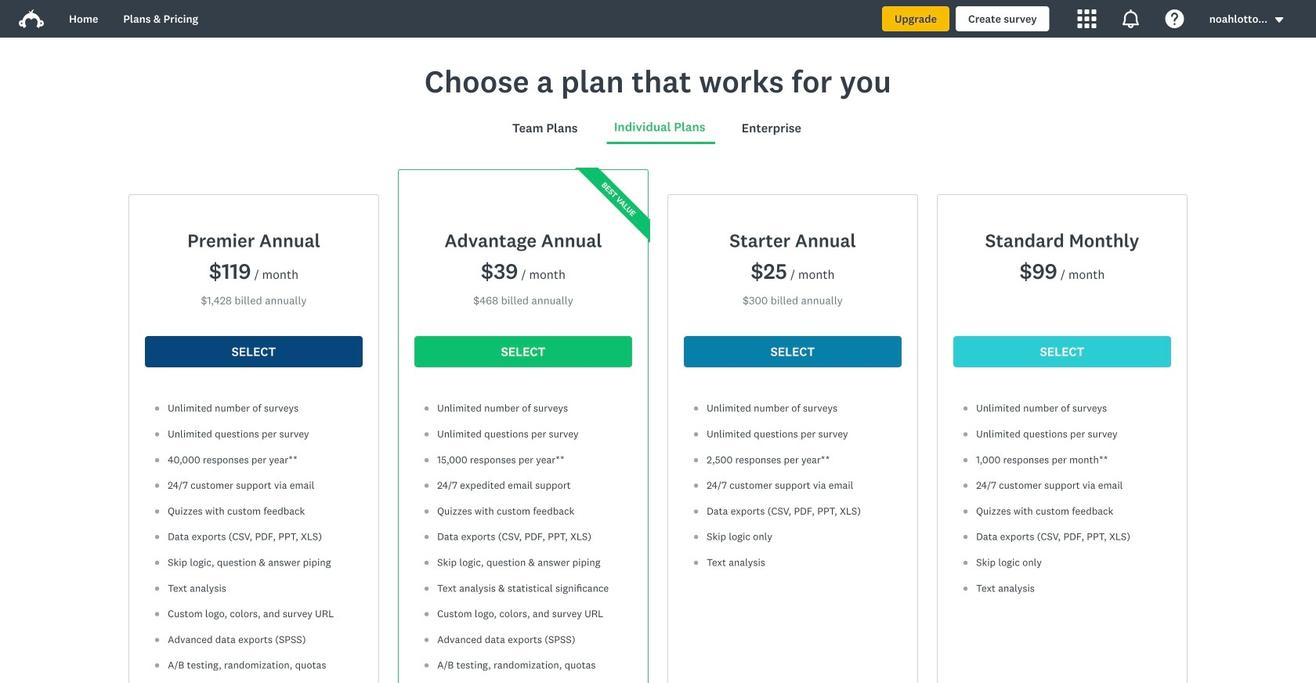Task type: describe. For each thing, give the bounding box(es) containing it.
2 brand logo image from the top
[[19, 9, 44, 28]]



Task type: vqa. For each thing, say whether or not it's contained in the screenshot.
help icon
yes



Task type: locate. For each thing, give the bounding box(es) containing it.
1 brand logo image from the top
[[19, 6, 44, 31]]

products icon image
[[1078, 9, 1097, 28], [1078, 9, 1097, 28]]

help icon image
[[1166, 9, 1184, 28]]

notification center icon image
[[1122, 9, 1141, 28]]

brand logo image
[[19, 6, 44, 31], [19, 9, 44, 28]]

dropdown arrow icon image
[[1274, 14, 1285, 25], [1275, 17, 1284, 23]]



